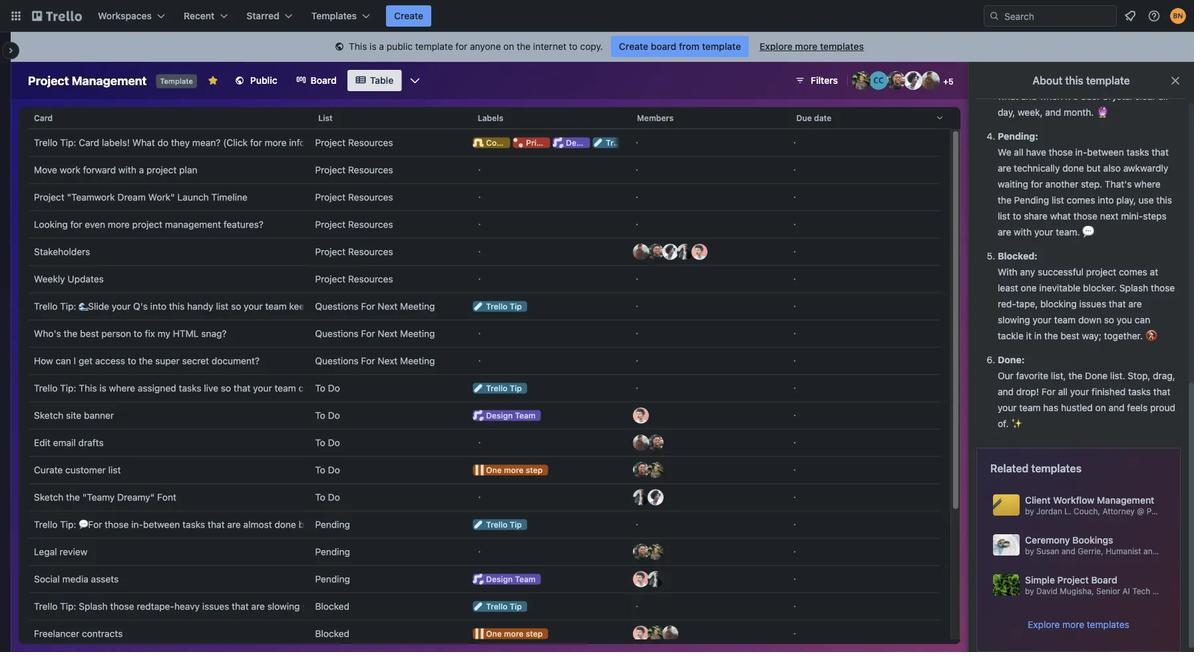 Task type: describe. For each thing, give the bounding box(es) containing it.
to do for sketch site banner
[[315, 410, 340, 421]]

even
[[85, 219, 105, 230]]

brooke (brooke94205718) image
[[648, 463, 664, 479]]

0 vertical spatial brooke (brooke94205718) image
[[853, 71, 871, 90]]

due
[[797, 113, 812, 123]]

color: red, title: "priority" element
[[513, 138, 555, 148]]

brooke (brooke94205718) image for blocked
[[648, 626, 664, 642]]

to for edit email drafts
[[315, 438, 326, 449]]

super
[[155, 356, 180, 367]]

row containing project "teamwork dream work" launch timeline
[[29, 184, 941, 211]]

labels button
[[473, 102, 632, 134]]

project resources for timeline
[[315, 192, 393, 203]]

tackle
[[998, 331, 1024, 342]]

request
[[509, 138, 540, 148]]

simple project board by david mugisha, senior ai tech delivery an
[[1026, 575, 1195, 596]]

between inside 'pending: we all have those in-between tasks that are technically done but also awkwardly waiting for another step. that's where the pending list comes into play, use this list to share what those next mini-steps are with your team. 💬'
[[1088, 147, 1125, 158]]

keeps
[[289, 301, 315, 312]]

social
[[34, 574, 60, 585]]

meeting for so
[[400, 301, 435, 312]]

social media assets
[[34, 574, 119, 585]]

javier (javier85303346) image for resources
[[634, 244, 650, 260]]

how can i get access to the super secret document? link
[[34, 348, 305, 375]]

sketch the "teamy dreamy" font link
[[34, 485, 305, 511]]

that inside blocked: with any successful project comes at least one inevitable blocker. splash those red-tape, blocking issues that are slowing your team down so you can tackle it in the best way; together. 🚷
[[1110, 299, 1127, 310]]

💬for
[[79, 520, 102, 531]]

ceremony
[[1026, 535, 1071, 546]]

this inside the mother of all lists—the good ol' to do. this is where assigned tasks live so that your team can see who's working on what and when it's due. crystal clear all day, week, and month. 🔮
[[1016, 59, 1034, 70]]

simple
[[1026, 575, 1056, 586]]

that inside 'pending: we all have those in-between tasks that are technically done but also awkwardly waiting for another step. that's where the pending list comes into play, use this list to share what those next mini-steps are with your team. 💬'
[[1153, 147, 1170, 158]]

project resources for project
[[315, 165, 393, 176]]

a inside move work forward with a project plan link
[[139, 165, 144, 176]]

to left copy.
[[569, 41, 578, 52]]

this inside "row"
[[79, 383, 97, 394]]

team inside blocked: with any successful project comes at least one inevitable blocker. splash those red-tape, blocking issues that are slowing your team down so you can tackle it in the best way; together. 🚷
[[1055, 315, 1076, 326]]

1 vertical spatial explore more templates link
[[1029, 619, 1130, 632]]

1 horizontal spatial is
[[370, 41, 377, 52]]

for for who's the best person to fix my html snag?
[[361, 328, 375, 339]]

0 vertical spatial this
[[1066, 74, 1084, 87]]

tasks inside 'pending: we all have those in-between tasks that are technically done but also awkwardly waiting for another step. that's where the pending list comes into play, use this list to share what those next mini-steps are with your team. 💬'
[[1127, 147, 1150, 158]]

0 horizontal spatial templates
[[821, 41, 864, 52]]

trello tip button for trello tip: splash those redtape-heavy issues that are slowing your team down here.
[[468, 594, 626, 620]]

workspaces
[[98, 10, 152, 21]]

stephen (stephen11674280) image
[[678, 244, 693, 260]]

trello tip: 🌊slide your q's into this handy list so your team keeps on flowing. link
[[34, 293, 364, 320]]

management inside client workflow management by jordan l. couch, attorney @ palace law
[[1098, 495, 1155, 506]]

todd (todd05497623) image
[[634, 408, 650, 424]]

to for sketch the "teamy dreamy" font
[[315, 492, 326, 503]]

0 vertical spatial chris (chris42642663) image
[[887, 71, 906, 90]]

features?
[[224, 219, 264, 230]]

blocker.
[[1084, 283, 1118, 294]]

management inside project management text field
[[72, 73, 147, 88]]

with inside 'pending: we all have those in-between tasks that are technically done but also awkwardly waiting for another step. that's where the pending list comes into play, use this list to share what those next mini-steps are with your team. 💬'
[[1015, 227, 1033, 238]]

2 horizontal spatial templates
[[1088, 620, 1130, 631]]

down inside blocked: with any successful project comes at least one inevitable blocker. splash those red-tape, blocking issues that are slowing your team down so you can tackle it in the best way; together. 🚷
[[1079, 315, 1102, 326]]

best inside blocked: with any successful project comes at least one inevitable blocker. splash those red-tape, blocking issues that are slowing your team down so you can tackle it in the best way; together. 🚷
[[1061, 331, 1080, 342]]

work
[[60, 165, 81, 176]]

are inside blocked: with any successful project comes at least one inevitable blocker. splash those red-tape, blocking issues that are slowing your team down so you can tackle it in the best way; together. 🚷
[[1129, 299, 1143, 310]]

down inside "link"
[[348, 601, 371, 612]]

explore more templates for the bottom explore more templates link
[[1029, 620, 1130, 631]]

heavy
[[174, 601, 200, 612]]

your inside the mother of all lists—the good ol' to do. this is where assigned tasks live so that your team can see who's working on what and when it's due. crystal clear all day, week, and month. 🔮
[[1018, 75, 1037, 86]]

curate
[[34, 465, 63, 476]]

proud
[[1151, 403, 1176, 414]]

row containing trello tip: splash those redtape-heavy issues that are slowing your team down here.
[[29, 593, 941, 621]]

also inside 'pending: we all have those in-between tasks that are technically done but also awkwardly waiting for another step. that's where the pending list comes into play, use this list to share what those next mini-steps are with your team. 💬'
[[1104, 163, 1122, 174]]

next for so
[[378, 301, 398, 312]]

tasks inside the mother of all lists—the good ol' to do. this is where assigned tasks live so that your team can see who's working on what and when it's due. crystal clear all day, week, and month. 🔮
[[1116, 59, 1138, 70]]

1 vertical spatial templates
[[1032, 463, 1082, 475]]

all inside done: our favorite list, the done list. stop, drag, and drop! for all your finished tasks that your team has hustled on and feels proud of. ✨
[[1059, 387, 1068, 398]]

to for curate customer list
[[315, 465, 326, 476]]

email
[[53, 438, 76, 449]]

team for pending
[[515, 575, 536, 584]]

on inside the mother of all lists—the good ol' to do. this is where assigned tasks live so that your team can see who's working on what and when it's due. crystal clear all day, week, and month. 🔮
[[1164, 75, 1174, 86]]

trello tip for trello tip: splash those redtape-heavy issues that are slowing your team down here.
[[486, 602, 522, 612]]

0 horizontal spatial board
[[311, 75, 337, 86]]

color: sky, title: "trello tip" element for trello tip: 🌊slide your q's into this handy list so your team keeps on flowing.
[[473, 301, 528, 312]]

questions for so
[[315, 301, 359, 312]]

day,
[[998, 107, 1016, 118]]

date
[[815, 113, 832, 123]]

more for color: orange, title: "one more step" element for blocked
[[504, 630, 524, 639]]

splash inside blocked: with any successful project comes at least one inevitable blocker. splash those red-tape, blocking issues that are slowing your team down so you can tackle it in the best way; together. 🚷
[[1120, 283, 1149, 294]]

blocked for trello tip: splash those redtape-heavy issues that are slowing your team down here.
[[315, 601, 350, 612]]

have
[[1027, 147, 1047, 158]]

0 vertical spatial chris (chris42642663) image
[[648, 244, 664, 260]]

sketch the "teamy dreamy" font
[[34, 492, 176, 503]]

create button
[[386, 5, 432, 27]]

fix
[[145, 328, 155, 339]]

for left even
[[70, 219, 82, 230]]

project inside the project "teamwork dream work" launch timeline link
[[34, 192, 64, 203]]

1 vertical spatial who's
[[335, 383, 360, 394]]

trello tip: splash those redtape-heavy issues that are slowing your team down here.
[[34, 601, 396, 612]]

card inside button
[[34, 113, 53, 123]]

1 horizontal spatial template
[[702, 41, 741, 52]]

0 vertical spatial design
[[566, 138, 593, 148]]

working inside "row"
[[362, 383, 396, 394]]

the left "teamy
[[66, 492, 80, 503]]

tip for trello tip: splash those redtape-heavy issues that are slowing your team down here.
[[510, 602, 522, 612]]

trello tip: this is where assigned tasks live so that your team can see who's working on what and when it's due.
[[34, 383, 514, 394]]

to inside the mother of all lists—the good ol' to do. this is where assigned tasks live so that your team can see who's working on what and when it's due. crystal clear all day, week, and month. 🔮
[[1153, 43, 1163, 54]]

almost
[[243, 520, 272, 531]]

1 vertical spatial stephen (stephen11674280) image
[[648, 572, 664, 588]]

step for blocked
[[526, 630, 543, 639]]

the inside 'pending: we all have those in-between tasks that are technically done but also awkwardly waiting for another step. that's where the pending list comes into play, use this list to share what those next mini-steps are with your team. 💬'
[[998, 195, 1012, 206]]

to right access
[[128, 356, 136, 367]]

tasks down the sketch the "teamy dreamy" font link
[[183, 520, 205, 531]]

0 vertical spatial design team
[[566, 138, 616, 148]]

due date button
[[792, 102, 951, 134]]

(click
[[223, 137, 248, 148]]

mini-
[[1122, 211, 1144, 222]]

design team for to do
[[486, 411, 536, 421]]

board link
[[288, 70, 345, 91]]

david
[[1037, 587, 1058, 596]]

for for trello tip: 🌊slide your q's into this handy list so your team keeps on flowing.
[[361, 301, 375, 312]]

share
[[1025, 211, 1048, 222]]

search image
[[990, 11, 1000, 21]]

issues inside blocked: with any successful project comes at least one inevitable blocker. splash those red-tape, blocking issues that are slowing your team down so you can tackle it in the best way; together. 🚷
[[1080, 299, 1107, 310]]

members button
[[632, 102, 792, 134]]

1 vertical spatial chris (chris42642663) image
[[648, 435, 664, 451]]

redtape-
[[137, 601, 174, 612]]

tip for trello tip: 🌊slide your q's into this handy list so your team keeps on flowing.
[[510, 302, 522, 311]]

weekly updates
[[34, 274, 104, 285]]

can inside the mother of all lists—the good ol' to do. this is where assigned tasks live so that your team can see who's working on what and when it's due. crystal clear all day, week, and month. 🔮
[[1063, 75, 1079, 86]]

project inside project management text field
[[28, 73, 69, 88]]

0 vertical spatial this
[[349, 41, 367, 52]]

card button
[[29, 102, 313, 134]]

0 vertical spatial janelle (janelle549) image
[[663, 244, 679, 260]]

step for to do
[[526, 466, 543, 475]]

trello tip button for trello tip: this is where assigned tasks live so that your team can see who's working on what and when it's due.
[[468, 375, 626, 402]]

2 questions for next meeting from the top
[[315, 328, 435, 339]]

labels
[[478, 113, 504, 123]]

do for sketch site banner
[[328, 410, 340, 421]]

who's the best person to fix my html snag? link
[[34, 321, 305, 347]]

tip: for 🌊slide
[[60, 301, 76, 312]]

management
[[165, 219, 221, 230]]

1 vertical spatial card
[[79, 137, 99, 148]]

table
[[370, 75, 394, 86]]

0 horizontal spatial explore more templates link
[[752, 36, 872, 57]]

trello tip: splash those redtape-heavy issues that are slowing your team down here. link
[[34, 594, 396, 620]]

more for the left explore more templates link
[[796, 41, 818, 52]]

person
[[101, 328, 131, 339]]

trello tip for trello tip: this is where assigned tasks live so that your team can see who's working on what and when it's due.
[[486, 384, 522, 393]]

list down another
[[1052, 195, 1065, 206]]

one for blocked
[[486, 630, 502, 639]]

contracts
[[82, 629, 123, 640]]

to do for curate customer list
[[315, 465, 340, 476]]

at
[[1151, 267, 1159, 278]]

table containing trello tip: card labels! what do they mean? (click for more info)
[[19, 102, 961, 653]]

questions for document?
[[315, 356, 359, 367]]

row containing trello tip: 💬for those in-between tasks that are almost done but also awaiting one last step.
[[29, 512, 941, 539]]

they
[[171, 137, 190, 148]]

one more step for blocked
[[486, 630, 543, 639]]

row containing edit email drafts
[[29, 430, 941, 457]]

team inside done: our favorite list, the done list. stop, drag, and drop! for all your finished tasks that your team has hustled on and feels proud of. ✨
[[1020, 403, 1041, 414]]

@
[[1138, 507, 1145, 516]]

tip: for 💬for
[[60, 520, 76, 531]]

client
[[1026, 495, 1051, 506]]

public button
[[226, 70, 285, 91]]

your inside blocked: with any successful project comes at least one inevitable blocker. splash those red-tape, blocking issues that are slowing your team down so you can tackle it in the best way; together. 🚷
[[1033, 315, 1052, 326]]

to for trello tip: this is where assigned tasks live so that your team can see who's working on what and when it's due.
[[315, 383, 326, 394]]

row containing curate customer list
[[29, 457, 941, 484]]

star or unstar board image
[[208, 75, 218, 86]]

list
[[319, 113, 333, 123]]

todd (todd05497623) image for pending
[[634, 572, 650, 588]]

least
[[998, 283, 1019, 294]]

do for curate customer list
[[328, 465, 340, 476]]

4 project resources from the top
[[315, 246, 393, 257]]

drag,
[[1154, 371, 1176, 382]]

that inside trello tip: this is where assigned tasks live so that your team can see who's working on what and when it's due. link
[[234, 383, 251, 394]]

sketch for sketch the "teamy dreamy" font
[[34, 492, 63, 503]]

awkwardly
[[1124, 163, 1169, 174]]

that's
[[1106, 179, 1133, 190]]

blocked:
[[998, 251, 1038, 262]]

2 vertical spatial javier (javier85303346) image
[[663, 626, 679, 642]]

0 vertical spatial project
[[147, 165, 177, 176]]

all inside 'pending: we all have those in-between tasks that are technically done but also awkwardly waiting for another step. that's where the pending list comes into play, use this list to share what those next mini-steps are with your team. 💬'
[[1015, 147, 1024, 158]]

open information menu image
[[1148, 9, 1162, 23]]

resources for weekly updates
[[348, 274, 393, 285]]

primary element
[[0, 0, 1195, 32]]

color: sky, title: "trello tip" element for trello tip: this is where assigned tasks live so that your team can see who's working on what and when it's due.
[[473, 383, 528, 394]]

✨
[[1012, 419, 1021, 430]]

drafts
[[78, 438, 104, 449]]

+
[[944, 77, 949, 86]]

font
[[157, 492, 176, 503]]

i
[[74, 356, 76, 367]]

0 horizontal spatial template
[[416, 41, 453, 52]]

for right (click
[[250, 137, 262, 148]]

trello tip for trello tip: 🌊slide your q's into this handy list so your team keeps on flowing.
[[486, 302, 522, 311]]

2 horizontal spatial template
[[1087, 74, 1131, 87]]

color: sky, title: "trello tip" element for trello tip: splash those redtape-heavy issues that are slowing your team down here.
[[473, 602, 528, 612]]

1 vertical spatial janelle (janelle549) image
[[648, 490, 664, 506]]

javier (javier85303346) image for do
[[634, 435, 650, 451]]

2 meeting from the top
[[400, 328, 435, 339]]

pending for legal review
[[315, 547, 350, 558]]

0 vertical spatial todd (todd05497623) image
[[692, 244, 708, 260]]

splash inside trello tip: splash those redtape-heavy issues that are slowing your team down here. "link"
[[79, 601, 108, 612]]

color: sky, title: "trello tip" element for trello tip: 💬for those in-between tasks that are almost done but also awaiting one last step.
[[473, 520, 528, 531]]

copy.
[[581, 41, 603, 52]]

do for sketch the "teamy dreamy" font
[[328, 492, 340, 503]]

together.
[[1105, 331, 1144, 342]]

updates
[[68, 274, 104, 285]]

for for how can i get access to the super secret document?
[[361, 356, 375, 367]]

0 vertical spatial team
[[595, 138, 616, 148]]

forward
[[83, 165, 116, 176]]

those inside blocked: with any successful project comes at least one inevitable blocker. splash those red-tape, blocking issues that are slowing your team down so you can tackle it in the best way; together. 🚷
[[1152, 283, 1176, 294]]

board inside simple project board by david mugisha, senior ai tech delivery an
[[1092, 575, 1118, 586]]

0 horizontal spatial when
[[454, 383, 477, 394]]

resources for move work forward with a project plan
[[348, 165, 393, 176]]

row containing legal review
[[29, 539, 941, 566]]

2 questions from the top
[[315, 328, 359, 339]]

0 vertical spatial color: purple, title: "design team" element
[[553, 138, 616, 148]]

successful
[[1038, 267, 1084, 278]]

questions for next meeting for so
[[315, 301, 435, 312]]

done inside 'pending: we all have those in-between tasks that are technically done but also awkwardly waiting for another step. that's where the pending list comes into play, use this list to share what those next mini-steps are with your team. 💬'
[[1063, 163, 1085, 174]]

row containing how can i get access to the super secret document?
[[29, 348, 941, 375]]

live inside table
[[204, 383, 218, 394]]

it's inside "row"
[[480, 383, 493, 394]]

row containing stakeholders
[[29, 238, 941, 266]]

row containing trello tip: this is where assigned tasks live so that your team can see who's working on what and when it's due.
[[29, 375, 941, 402]]

legal review
[[34, 547, 88, 558]]

slowing inside blocked: with any successful project comes at least one inevitable blocker. splash those red-tape, blocking issues that are slowing your team down so you can tackle it in the best way; together. 🚷
[[998, 315, 1031, 326]]

0 vertical spatial stephen (stephen11674280) image
[[634, 490, 650, 506]]

one for to do
[[486, 466, 502, 475]]

delivery
[[1153, 587, 1184, 596]]

with inside "row"
[[118, 165, 136, 176]]

can inside blocked: with any successful project comes at least one inevitable blocker. splash those red-tape, blocking issues that are slowing your team down so you can tackle it in the best way; together. 🚷
[[1136, 315, 1151, 326]]

project inside simple project board by david mugisha, senior ai tech delivery an
[[1058, 575, 1090, 586]]

color: purple, title: "design team" element for pending
[[473, 574, 541, 585]]

+ 5
[[944, 77, 954, 86]]

see inside the mother of all lists—the good ol' to do. this is where assigned tasks live so that your team can see who's working on what and when it's due. crystal clear all day, week, and month. 🔮
[[1081, 75, 1097, 86]]

one more step for to do
[[486, 466, 543, 475]]

those right have
[[1049, 147, 1074, 158]]

for left anyone
[[456, 41, 468, 52]]

comes inside blocked: with any successful project comes at least one inevitable blocker. splash those red-tape, blocking issues that are slowing your team down so you can tackle it in the best way; together. 🚷
[[1120, 267, 1148, 278]]

that inside the mother of all lists—the good ol' to do. this is where assigned tasks live so that your team can see who's working on what and when it's due. crystal clear all day, week, and month. 🔮
[[998, 75, 1015, 86]]

2 vertical spatial what
[[412, 383, 433, 394]]

Search field
[[1000, 6, 1117, 26]]

🔮
[[1097, 107, 1106, 118]]

do for trello tip: this is where assigned tasks live so that your team can see who's working on what and when it's due.
[[328, 383, 340, 394]]

color: purple, title: "design team" element for to do
[[473, 411, 541, 421]]

trello inside "link"
[[34, 601, 58, 612]]

what inside the mother of all lists—the good ol' to do. this is where assigned tasks live so that your team can see who's working on what and when it's due. crystal clear all day, week, and month. 🔮
[[998, 91, 1019, 102]]

on inside done: our favorite list, the done list. stop, drag, and drop! for all your finished tasks that your team has hustled on and feels proud of. ✨
[[1096, 403, 1107, 414]]

workflow
[[1054, 495, 1095, 506]]

trello tip for trello tip: 💬for those in-between tasks that are almost done but also awaiting one last step.
[[486, 521, 522, 530]]

row containing sketch site banner
[[29, 402, 941, 430]]

best inside "row"
[[80, 328, 99, 339]]

questions for next meeting for document?
[[315, 356, 435, 367]]

what
[[132, 137, 155, 148]]

1 vertical spatial into
[[150, 301, 167, 312]]

row containing weekly updates
[[29, 266, 941, 293]]

1 resources from the top
[[348, 137, 393, 148]]

resources for project "teamwork dream work" launch timeline
[[348, 192, 393, 203]]

ai
[[1123, 587, 1131, 596]]

what inside 'pending: we all have those in-between tasks that are technically done but also awkwardly waiting for another step. that's where the pending list comes into play, use this list to share what those next mini-steps are with your team. 💬'
[[1051, 211, 1072, 222]]

where inside the mother of all lists—the good ol' to do. this is where assigned tasks live so that your team can see who's working on what and when it's due. crystal clear all day, week, and month. 🔮
[[1046, 59, 1072, 70]]

color: yellow, title: "copy request" element
[[473, 138, 540, 148]]

todd (todd05497623) image for blocked
[[634, 626, 650, 642]]



Task type: vqa. For each thing, say whether or not it's contained in the screenshot.


Task type: locate. For each thing, give the bounding box(es) containing it.
design team button for pending
[[468, 566, 626, 593]]

tip: inside "link"
[[60, 601, 76, 612]]

2 one more step button from the top
[[468, 621, 626, 648]]

into right q's
[[150, 301, 167, 312]]

0 vertical spatial what
[[998, 91, 1019, 102]]

so right handy
[[231, 301, 241, 312]]

your inside "link"
[[303, 601, 322, 612]]

can
[[1063, 75, 1079, 86], [1136, 315, 1151, 326], [56, 356, 71, 367], [299, 383, 314, 394]]

one more step button
[[468, 457, 626, 484], [468, 621, 626, 648]]

1 blocked from the top
[[315, 601, 350, 612]]

1 vertical spatial management
[[1098, 495, 1155, 506]]

0 vertical spatial blocked
[[315, 601, 350, 612]]

feels
[[1128, 403, 1148, 414]]

in- down dreamy"
[[131, 520, 143, 531]]

0 vertical spatial in-
[[1076, 147, 1088, 158]]

that left almost
[[208, 520, 225, 531]]

chris (chris42642663) image
[[648, 244, 664, 260], [634, 463, 650, 479], [634, 544, 650, 560]]

work"
[[148, 192, 175, 203]]

2 vertical spatial team
[[515, 575, 536, 584]]

2 tip: from the top
[[60, 301, 76, 312]]

5 to do from the top
[[315, 492, 340, 503]]

1 to do from the top
[[315, 383, 340, 394]]

from
[[679, 41, 700, 52]]

1 questions for next meeting from the top
[[315, 301, 435, 312]]

so down the document? on the left
[[221, 383, 231, 394]]

3 do from the top
[[328, 438, 340, 449]]

in- inside "row"
[[131, 520, 143, 531]]

1 vertical spatial also
[[316, 520, 333, 531]]

0 horizontal spatial what
[[412, 383, 433, 394]]

1 vertical spatial one more step
[[486, 630, 543, 639]]

those right 💬for
[[105, 520, 129, 531]]

by inside simple project board by david mugisha, senior ai tech delivery an
[[1026, 587, 1035, 596]]

card up the move
[[34, 113, 53, 123]]

0 vertical spatial explore more templates
[[760, 41, 864, 52]]

freelancer contracts link
[[34, 621, 305, 648]]

3 to do from the top
[[315, 438, 340, 449]]

explore down david
[[1029, 620, 1061, 631]]

0 horizontal spatial see
[[317, 383, 332, 394]]

jordan
[[1037, 507, 1063, 516]]

where inside trello tip: this is where assigned tasks live so that your team can see who's working on what and when it's due. link
[[109, 383, 135, 394]]

trello tip
[[606, 138, 642, 148], [486, 302, 522, 311], [486, 384, 522, 393], [486, 521, 522, 530], [486, 602, 522, 612]]

5 tip: from the top
[[60, 601, 76, 612]]

dream
[[118, 192, 146, 203]]

1 horizontal spatial due.
[[1081, 91, 1100, 102]]

are inside "link"
[[251, 601, 265, 612]]

weekly
[[34, 274, 65, 285]]

timeline
[[211, 192, 248, 203]]

2 do from the top
[[328, 410, 340, 421]]

by down simple
[[1026, 587, 1035, 596]]

1 step from the top
[[526, 466, 543, 475]]

down left here.
[[348, 601, 371, 612]]

2 one from the top
[[486, 630, 502, 639]]

13 row from the top
[[29, 430, 941, 457]]

list up sketch the "teamy dreamy" font
[[108, 465, 121, 476]]

chris (chris42642663) image for pending
[[634, 544, 650, 560]]

4 resources from the top
[[348, 219, 393, 230]]

drop!
[[1017, 387, 1040, 398]]

for inside done: our favorite list, the done list. stop, drag, and drop! for all your finished tasks that your team has hustled on and feels proud of. ✨
[[1042, 387, 1056, 398]]

row containing sketch the "teamy dreamy" font
[[29, 484, 941, 512]]

design team button
[[468, 403, 626, 429], [468, 566, 626, 593]]

2 design team button from the top
[[468, 566, 626, 593]]

0 horizontal spatial also
[[316, 520, 333, 531]]

splash
[[1120, 283, 1149, 294], [79, 601, 108, 612]]

do.
[[998, 59, 1013, 70]]

where inside 'pending: we all have those in-between tasks that are technically done but also awkwardly waiting for another step. that's where the pending list comes into play, use this list to share what those next mini-steps are with your team. 💬'
[[1135, 179, 1161, 190]]

so inside the mother of all lists—the good ol' to do. this is where assigned tasks live so that your team can see who's working on what and when it's due. crystal clear all day, week, and month. 🔮
[[1158, 59, 1168, 70]]

issues right heavy
[[202, 601, 229, 612]]

the left super
[[139, 356, 153, 367]]

all right of on the top of page
[[1062, 43, 1071, 54]]

design
[[566, 138, 593, 148], [486, 411, 513, 421], [486, 575, 513, 584]]

1 vertical spatial what
[[1051, 211, 1072, 222]]

5 row from the top
[[29, 211, 941, 238]]

0 horizontal spatial where
[[109, 383, 135, 394]]

board up "senior" at the right bottom
[[1092, 575, 1118, 586]]

0 vertical spatial color: orange, title: "one more step" element
[[473, 465, 548, 476]]

edit email drafts
[[34, 438, 104, 449]]

1 vertical spatial questions for next meeting
[[315, 328, 435, 339]]

trello tip button for trello tip: 🌊slide your q's into this handy list so your team keeps on flowing.
[[468, 293, 626, 320]]

0 horizontal spatial into
[[150, 301, 167, 312]]

those down at on the top of page
[[1152, 283, 1176, 294]]

curate customer list link
[[34, 457, 305, 484]]

by for client workflow management
[[1026, 507, 1035, 516]]

1 tip: from the top
[[60, 137, 76, 148]]

l.
[[1065, 507, 1072, 516]]

2 project resources from the top
[[315, 192, 393, 203]]

play,
[[1117, 195, 1137, 206]]

legal
[[34, 547, 57, 558]]

is inside "row"
[[99, 383, 106, 394]]

1 horizontal spatial management
[[1098, 495, 1155, 506]]

the mother of all lists—the good ol' to do. this is where assigned tasks live so that your team can see who's working on what and when it's due. crystal clear all day, week, and month. 🔮
[[998, 43, 1174, 118]]

live inside the mother of all lists—the good ol' to do. this is where assigned tasks live so that your team can see who's working on what and when it's due. crystal clear all day, week, and month. 🔮
[[1141, 59, 1155, 70]]

banner
[[84, 410, 114, 421]]

0 vertical spatial into
[[1098, 195, 1115, 206]]

that right heavy
[[232, 601, 249, 612]]

also left the awaiting
[[316, 520, 333, 531]]

all right clear
[[1159, 91, 1169, 102]]

1 vertical spatial by
[[1026, 587, 1035, 596]]

issues down blocker.
[[1080, 299, 1107, 310]]

assigned inside the mother of all lists—the good ol' to do. this is where assigned tasks live so that your team can see who's working on what and when it's due. crystal clear all day, week, and month. 🔮
[[1075, 59, 1113, 70]]

1 by from the top
[[1026, 507, 1035, 516]]

javier (javier85303346) image
[[634, 244, 650, 260], [634, 435, 650, 451], [663, 626, 679, 642]]

1 vertical spatial design team button
[[468, 566, 626, 593]]

one inside blocked: with any successful project comes at least one inevitable blocker. splash those red-tape, blocking issues that are slowing your team down so you can tackle it in the best way; together. 🚷
[[1021, 283, 1037, 294]]

tip: up work
[[60, 137, 76, 148]]

where up use
[[1135, 179, 1161, 190]]

0 vertical spatial due.
[[1081, 91, 1100, 102]]

color: orange, title: "one more step" element
[[473, 465, 548, 476], [473, 629, 548, 640]]

so inside blocked: with any successful project comes at least one inevitable blocker. splash those red-tape, blocking issues that are slowing your team down so you can tackle it in the best way; together. 🚷
[[1105, 315, 1115, 326]]

all down list,
[[1059, 387, 1068, 398]]

by inside client workflow management by jordan l. couch, attorney @ palace law
[[1026, 507, 1035, 516]]

slowing
[[998, 315, 1031, 326], [268, 601, 300, 612]]

it's inside the mother of all lists—the good ol' to do. this is where assigned tasks live so that your team can see who's working on what and when it's due. crystal clear all day, week, and month. 🔮
[[1066, 91, 1079, 102]]

and inside table
[[435, 383, 452, 394]]

10 row from the top
[[29, 348, 941, 375]]

3 resources from the top
[[348, 192, 393, 203]]

that inside trello tip: splash those redtape-heavy issues that are slowing your team down here. "link"
[[232, 601, 249, 612]]

chris (chris42642663) image
[[887, 71, 906, 90], [648, 435, 664, 451]]

1 horizontal spatial splash
[[1120, 283, 1149, 294]]

the inside blocked: with any successful project comes at least one inevitable blocker. splash those red-tape, blocking issues that are slowing your team down so you can tackle it in the best way; together. 🚷
[[1045, 331, 1059, 342]]

row containing who's the best person to fix my html snag?
[[29, 320, 941, 348]]

is inside the mother of all lists—the good ol' to do. this is where assigned tasks live so that your team can see who's working on what and when it's due. crystal clear all day, week, and month. 🔮
[[1036, 59, 1043, 70]]

1 vertical spatial javier (javier85303346) image
[[634, 435, 650, 451]]

1 horizontal spatial see
[[1081, 75, 1097, 86]]

explore for the bottom explore more templates link
[[1029, 620, 1061, 631]]

trello tip: card labels! what do they mean? (click for more info) link
[[34, 130, 309, 156]]

one more step button for to do
[[468, 457, 626, 484]]

by for simple project board
[[1026, 587, 1035, 596]]

this inside "row"
[[169, 301, 185, 312]]

chris (chris42642663) image for to do
[[634, 463, 650, 479]]

create for create board from template
[[619, 41, 649, 52]]

janelle (janelle549) image
[[663, 244, 679, 260], [648, 490, 664, 506]]

for inside 'pending: we all have those in-between tasks that are technically done but also awkwardly waiting for another step. that's where the pending list comes into play, use this list to share what those next mini-steps are with your team. 💬'
[[1032, 179, 1044, 190]]

with down share
[[1015, 227, 1033, 238]]

1 vertical spatial comes
[[1120, 267, 1148, 278]]

this is a public template for anyone on the internet to copy.
[[349, 41, 603, 52]]

client workflow management by jordan l. couch, attorney @ palace law
[[1026, 495, 1189, 516]]

stephen (stephen11674280) image
[[634, 490, 650, 506], [648, 572, 664, 588]]

live
[[1141, 59, 1155, 70], [204, 383, 218, 394]]

freelancer contracts
[[34, 629, 123, 640]]

2 vertical spatial design team
[[486, 575, 536, 584]]

chris (chris42642663) image up brooke (brooke94205718) image
[[648, 435, 664, 451]]

who's
[[34, 328, 61, 339]]

row containing card
[[29, 102, 951, 134]]

color: sky, title: "trello tip" element
[[593, 138, 642, 148], [473, 301, 528, 312], [473, 383, 528, 394], [473, 520, 528, 531], [473, 602, 528, 612]]

sketch for sketch site banner
[[34, 410, 63, 421]]

explore for the left explore more templates link
[[760, 41, 793, 52]]

that up you
[[1110, 299, 1127, 310]]

also up that's
[[1104, 163, 1122, 174]]

due. inside "row"
[[495, 383, 514, 394]]

8 row from the top
[[29, 293, 941, 320]]

row containing trello tip: card labels! what do they mean? (click for more info)
[[29, 129, 941, 157]]

table
[[19, 102, 961, 653]]

best left way;
[[1061, 331, 1080, 342]]

the left internet
[[517, 41, 531, 52]]

meeting for document?
[[400, 356, 435, 367]]

list left share
[[998, 211, 1011, 222]]

18 row from the top
[[29, 566, 941, 593]]

9 row from the top
[[29, 320, 941, 348]]

explore up filters button
[[760, 41, 793, 52]]

sketch site banner link
[[34, 403, 305, 429]]

1 vertical spatial one more step button
[[468, 621, 626, 648]]

get
[[79, 356, 93, 367]]

do for edit email drafts
[[328, 438, 340, 449]]

assigned inside table
[[138, 383, 176, 394]]

done: our favorite list, the done list. stop, drag, and drop! for all your finished tasks that your team has hustled on and feels proud of. ✨
[[998, 355, 1176, 430]]

1 vertical spatial where
[[1135, 179, 1161, 190]]

1 meeting from the top
[[400, 301, 435, 312]]

so left you
[[1105, 315, 1115, 326]]

3 questions for next meeting from the top
[[315, 356, 435, 367]]

design team button for to do
[[468, 403, 626, 429]]

1 vertical spatial but
[[299, 520, 313, 531]]

mugisha,
[[1061, 587, 1095, 596]]

splash up contracts
[[79, 601, 108, 612]]

curate customer list
[[34, 465, 121, 476]]

those down assets
[[110, 601, 134, 612]]

also inside "row"
[[316, 520, 333, 531]]

1 one more step button from the top
[[468, 457, 626, 484]]

0 vertical spatial step
[[526, 466, 543, 475]]

1 trello tip button from the top
[[468, 293, 626, 320]]

done
[[1086, 371, 1108, 382]]

brooke (brooke94205718) image
[[853, 71, 871, 90], [648, 544, 664, 560], [648, 626, 664, 642]]

where down access
[[109, 383, 135, 394]]

15 row from the top
[[29, 484, 941, 512]]

recent
[[184, 10, 215, 21]]

one more step button for blocked
[[468, 621, 626, 648]]

javier (javier85303346) image
[[922, 71, 940, 90]]

create up public in the left top of the page
[[394, 10, 424, 21]]

legal review link
[[34, 539, 305, 566]]

4 to do from the top
[[315, 465, 340, 476]]

trello tip button for trello tip: 💬for those in-between tasks that are almost done but also awaiting one last step.
[[468, 512, 626, 539]]

who's inside the mother of all lists—the good ol' to do. this is where assigned tasks live so that your team can see who's working on what and when it's due. crystal clear all day, week, and month. 🔮
[[1099, 75, 1125, 86]]

0 horizontal spatial step.
[[410, 520, 431, 531]]

1 horizontal spatial this
[[1066, 74, 1084, 87]]

caity (caity) image
[[870, 71, 889, 90]]

see inside "row"
[[317, 383, 332, 394]]

4 trello tip button from the top
[[468, 594, 626, 620]]

1 horizontal spatial a
[[379, 41, 384, 52]]

1 design team button from the top
[[468, 403, 626, 429]]

1 vertical spatial sketch
[[34, 492, 63, 503]]

1 vertical spatial is
[[1036, 59, 1043, 70]]

project "teamwork dream work" launch timeline
[[34, 192, 248, 203]]

move
[[34, 165, 57, 176]]

related
[[991, 463, 1029, 475]]

color: purple, title: "design team" element
[[553, 138, 616, 148], [473, 411, 541, 421], [473, 574, 541, 585]]

project
[[147, 165, 177, 176], [132, 219, 163, 230], [1087, 267, 1117, 278]]

create for create
[[394, 10, 424, 21]]

1 vertical spatial one
[[486, 630, 502, 639]]

it
[[1027, 331, 1032, 342]]

2 trello tip button from the top
[[468, 375, 626, 402]]

where down of on the top of page
[[1046, 59, 1072, 70]]

pending inside 'pending: we all have those in-between tasks that are technically done but also awkwardly waiting for another step. that's where the pending list comes into play, use this list to share what those next mini-steps are with your team. 💬'
[[1015, 195, 1050, 206]]

one inside trello tip: 💬for those in-between tasks that are almost done but also awaiting one last step. link
[[374, 520, 390, 531]]

12 row from the top
[[29, 402, 941, 430]]

5 project resources from the top
[[315, 274, 393, 285]]

mother
[[1017, 43, 1048, 54]]

3 project resources from the top
[[315, 219, 393, 230]]

customize views image
[[408, 74, 422, 87]]

about this template
[[1033, 74, 1131, 87]]

1 row from the top
[[29, 102, 951, 134]]

2 step from the top
[[526, 630, 543, 639]]

janelle (janelle549) image
[[904, 71, 923, 90]]

20 row from the top
[[29, 621, 941, 648]]

2 row from the top
[[29, 129, 941, 157]]

more for the bottom explore more templates link
[[1063, 620, 1085, 631]]

0 vertical spatial live
[[1141, 59, 1155, 70]]

0 horizontal spatial due.
[[495, 383, 514, 394]]

1 vertical spatial slowing
[[268, 601, 300, 612]]

to for sketch site banner
[[315, 410, 326, 421]]

we
[[998, 147, 1012, 158]]

4 row from the top
[[29, 184, 941, 211]]

chris (chris42642663) image left javier (javier85303346) icon
[[887, 71, 906, 90]]

create inside create button
[[394, 10, 424, 21]]

0 vertical spatial board
[[311, 75, 337, 86]]

plan
[[179, 165, 198, 176]]

4 do from the top
[[328, 465, 340, 476]]

pending for trello tip: 💬for those in-between tasks that are almost done but also awaiting one last step.
[[315, 520, 350, 531]]

starred
[[247, 10, 280, 21]]

row containing looking for even more project management features?
[[29, 211, 941, 238]]

1 vertical spatial blocked
[[315, 629, 350, 640]]

step. left that's
[[1082, 179, 1103, 190]]

templates down "senior" at the right bottom
[[1088, 620, 1130, 631]]

comes down another
[[1067, 195, 1096, 206]]

1 sketch from the top
[[34, 410, 63, 421]]

ben nelson (bennelson96) image
[[1171, 8, 1187, 24]]

but inside "row"
[[299, 520, 313, 531]]

to do for edit email drafts
[[315, 438, 340, 449]]

brooke (brooke94205718) image for pending
[[648, 544, 664, 560]]

blocking
[[1041, 299, 1078, 310]]

project for for
[[132, 219, 163, 230]]

1 vertical spatial due.
[[495, 383, 514, 394]]

tip: for card
[[60, 137, 76, 148]]

color: orange, title: "one more step" element for blocked
[[473, 629, 548, 640]]

priority
[[526, 138, 555, 148]]

that up awkwardly
[[1153, 147, 1170, 158]]

3 trello tip button from the top
[[468, 512, 626, 539]]

card left the labels!
[[79, 137, 99, 148]]

project for with
[[1087, 267, 1117, 278]]

when inside the mother of all lists—the good ol' to do. this is where assigned tasks live so that your team can see who's working on what and when it's due. crystal clear all day, week, and month. 🔮
[[1040, 91, 1063, 102]]

tasks inside done: our favorite list, the done list. stop, drag, and drop! for all your finished tasks that your team has hustled on and feels proud of. ✨
[[1129, 387, 1152, 398]]

design for pending
[[486, 575, 513, 584]]

1 vertical spatial assigned
[[138, 383, 176, 394]]

into inside 'pending: we all have those in-between tasks that are technically done but also awkwardly waiting for another step. that's where the pending list comes into play, use this list to share what those next mini-steps are with your team. 💬'
[[1098, 195, 1115, 206]]

is left public in the left top of the page
[[370, 41, 377, 52]]

assigned down how can i get access to the super secret document?
[[138, 383, 176, 394]]

0 horizontal spatial explore more templates
[[760, 41, 864, 52]]

copy request
[[486, 138, 540, 148]]

1 vertical spatial explore
[[1029, 620, 1061, 631]]

move work forward with a project plan
[[34, 165, 198, 176]]

that down the document? on the left
[[234, 383, 251, 394]]

this inside 'pending: we all have those in-between tasks that are technically done but also awkwardly waiting for another step. that's where the pending list comes into play, use this list to share what those next mini-steps are with your team. 💬'
[[1157, 195, 1173, 206]]

1 horizontal spatial also
[[1104, 163, 1122, 174]]

1 horizontal spatial between
[[1088, 147, 1125, 158]]

0 horizontal spatial but
[[299, 520, 313, 531]]

1 color: orange, title: "one more step" element from the top
[[473, 465, 548, 476]]

1 horizontal spatial with
[[1015, 227, 1033, 238]]

red-
[[998, 299, 1017, 310]]

management
[[72, 73, 147, 88], [1098, 495, 1155, 506]]

blocked
[[315, 601, 350, 612], [315, 629, 350, 640]]

1 vertical spatial live
[[204, 383, 218, 394]]

project up blocker.
[[1087, 267, 1117, 278]]

this right about
[[1066, 74, 1084, 87]]

templates up workflow on the bottom right of page
[[1032, 463, 1082, 475]]

assets
[[91, 574, 119, 585]]

1 next from the top
[[378, 301, 398, 312]]

edit email drafts link
[[34, 430, 305, 457]]

3 next from the top
[[378, 356, 398, 367]]

🚷
[[1146, 331, 1155, 342]]

more for color: orange, title: "one more step" element associated with to do
[[504, 466, 524, 475]]

0 horizontal spatial assigned
[[138, 383, 176, 394]]

3 row from the top
[[29, 157, 941, 184]]

5 do from the top
[[328, 492, 340, 503]]

comes inside 'pending: we all have those in-between tasks that are technically done but also awkwardly waiting for another step. that's where the pending list comes into play, use this list to share what those next mini-steps are with your team. 💬'
[[1067, 195, 1096, 206]]

a up project "teamwork dream work" launch timeline
[[139, 165, 144, 176]]

the right in
[[1045, 331, 1059, 342]]

2 by from the top
[[1026, 587, 1035, 596]]

list,
[[1052, 371, 1067, 382]]

sketch left site
[[34, 410, 63, 421]]

1 vertical spatial splash
[[79, 601, 108, 612]]

this right sm icon at left top
[[349, 41, 367, 52]]

explore more templates link down mugisha,
[[1029, 619, 1130, 632]]

1 horizontal spatial down
[[1079, 315, 1102, 326]]

17 row from the top
[[29, 539, 941, 566]]

create board from template
[[619, 41, 741, 52]]

tasks up awkwardly
[[1127, 147, 1150, 158]]

resources for stakeholders
[[348, 246, 393, 257]]

finished
[[1092, 387, 1126, 398]]

5 resources from the top
[[348, 246, 393, 257]]

tip for trello tip: this is where assigned tasks live so that your team can see who's working on what and when it's due.
[[510, 384, 522, 393]]

slowing inside "link"
[[268, 601, 300, 612]]

0 vertical spatial a
[[379, 41, 384, 52]]

recent button
[[176, 5, 236, 27]]

6 row from the top
[[29, 238, 941, 266]]

last
[[392, 520, 407, 531]]

0 vertical spatial one
[[1021, 283, 1037, 294]]

2 next from the top
[[378, 328, 398, 339]]

row containing freelancer contracts
[[29, 621, 941, 648]]

that down the do.
[[998, 75, 1015, 86]]

2 blocked from the top
[[315, 629, 350, 640]]

comes left at on the top of page
[[1120, 267, 1148, 278]]

2 color: orange, title: "one more step" element from the top
[[473, 629, 548, 640]]

row
[[29, 102, 951, 134], [29, 129, 941, 157], [29, 157, 941, 184], [29, 184, 941, 211], [29, 211, 941, 238], [29, 238, 941, 266], [29, 266, 941, 293], [29, 293, 941, 320], [29, 320, 941, 348], [29, 348, 941, 375], [29, 375, 941, 402], [29, 402, 941, 430], [29, 430, 941, 457], [29, 457, 941, 484], [29, 484, 941, 512], [29, 512, 941, 539], [29, 539, 941, 566], [29, 566, 941, 593], [29, 593, 941, 621], [29, 621, 941, 648]]

your inside 'pending: we all have those in-between tasks that are technically done but also awkwardly waiting for another step. that's where the pending list comes into play, use this list to share what those next mini-steps are with your team. 💬'
[[1035, 227, 1054, 238]]

resources for looking for even more project management features?
[[348, 219, 393, 230]]

tip: left 🌊slide
[[60, 301, 76, 312]]

trello tip: 🌊slide your q's into this handy list so your team keeps on flowing.
[[34, 301, 364, 312]]

1 one from the top
[[486, 466, 502, 475]]

3 tip: from the top
[[60, 383, 76, 394]]

2 sketch from the top
[[34, 492, 63, 503]]

but inside 'pending: we all have those in-between tasks that are technically done but also awkwardly waiting for another step. that's where the pending list comes into play, use this list to share what those next mini-steps are with your team. 💬'
[[1087, 163, 1102, 174]]

step. inside "row"
[[410, 520, 431, 531]]

row containing trello tip: 🌊slide your q's into this handy list so your team keeps on flowing.
[[29, 293, 941, 320]]

2 vertical spatial brooke (brooke94205718) image
[[648, 626, 664, 642]]

splash up you
[[1120, 283, 1149, 294]]

that inside trello tip: 💬for those in-between tasks that are almost done but also awaiting one last step. link
[[208, 520, 225, 531]]

by down 'client'
[[1026, 507, 1035, 516]]

design team for pending
[[486, 575, 536, 584]]

3 meeting from the top
[[400, 356, 435, 367]]

to do for sketch the "teamy dreamy" font
[[315, 492, 340, 503]]

one left last
[[374, 520, 390, 531]]

step. right last
[[410, 520, 431, 531]]

19 row from the top
[[29, 593, 941, 621]]

a left public in the left top of the page
[[379, 41, 384, 52]]

0 horizontal spatial who's
[[335, 383, 360, 394]]

board down sm icon at left top
[[311, 75, 337, 86]]

1 vertical spatial explore more templates
[[1029, 620, 1130, 631]]

the right who's
[[64, 328, 78, 339]]

0 horizontal spatial comes
[[1067, 195, 1096, 206]]

for
[[456, 41, 468, 52], [250, 137, 262, 148], [1032, 179, 1044, 190], [70, 219, 82, 230]]

to do for trello tip: this is where assigned tasks live so that your team can see who's working on what and when it's due.
[[315, 383, 340, 394]]

0 horizontal spatial with
[[118, 165, 136, 176]]

working inside the mother of all lists—the good ol' to do. this is where assigned tasks live so that your team can see who's working on what and when it's due. crystal clear all day, week, and month. 🔮
[[1127, 75, 1161, 86]]

1 vertical spatial create
[[619, 41, 649, 52]]

tip: up site
[[60, 383, 76, 394]]

live down secret
[[204, 383, 218, 394]]

next
[[1101, 211, 1119, 222]]

4 tip: from the top
[[60, 520, 76, 531]]

1 horizontal spatial but
[[1087, 163, 1102, 174]]

0 horizontal spatial it's
[[480, 383, 493, 394]]

step. inside 'pending: we all have those in-between tasks that are technically done but also awkwardly waiting for another step. that's where the pending list comes into play, use this list to share what those next mini-steps are with your team. 💬'
[[1082, 179, 1103, 190]]

1 horizontal spatial explore more templates link
[[1029, 619, 1130, 632]]

into up next on the right of the page
[[1098, 195, 1115, 206]]

1 horizontal spatial card
[[79, 137, 99, 148]]

due. inside the mother of all lists—the good ol' to do. this is where assigned tasks live so that your team can see who's working on what and when it's due. crystal clear all day, week, and month. 🔮
[[1081, 91, 1100, 102]]

blocked for freelancer contracts
[[315, 629, 350, 640]]

project resources for management
[[315, 219, 393, 230]]

1 vertical spatial in-
[[131, 520, 143, 531]]

0 vertical spatial card
[[34, 113, 53, 123]]

tip: left 💬for
[[60, 520, 76, 531]]

done up another
[[1063, 163, 1085, 174]]

16 row from the top
[[29, 512, 941, 539]]

0 horizontal spatial this
[[169, 301, 185, 312]]

with up dream
[[118, 165, 136, 176]]

tip: for this
[[60, 383, 76, 394]]

so
[[1158, 59, 1168, 70], [231, 301, 241, 312], [1105, 315, 1115, 326], [221, 383, 231, 394]]

explore more templates for the left explore more templates link
[[760, 41, 864, 52]]

done inside table
[[275, 520, 296, 531]]

1 horizontal spatial in-
[[1076, 147, 1088, 158]]

to
[[569, 41, 578, 52], [1013, 211, 1022, 222], [134, 328, 142, 339], [128, 356, 136, 367]]

0 horizontal spatial explore
[[760, 41, 793, 52]]

pending for social media assets
[[315, 574, 350, 585]]

create inside "create board from template" link
[[619, 41, 649, 52]]

in- inside 'pending: we all have those in-between tasks that are technically done but also awkwardly waiting for another step. that's where the pending list comes into play, use this list to share what those next mini-steps are with your team. 💬'
[[1076, 147, 1088, 158]]

create left board
[[619, 41, 649, 52]]

use
[[1139, 195, 1155, 206]]

mean?
[[192, 137, 221, 148]]

between inside "row"
[[143, 520, 180, 531]]

2 horizontal spatial this
[[1016, 59, 1034, 70]]

3 questions from the top
[[315, 356, 359, 367]]

7 row from the top
[[29, 266, 941, 293]]

Board name text field
[[21, 70, 154, 91]]

the down waiting
[[998, 195, 1012, 206]]

1 horizontal spatial assigned
[[1075, 59, 1113, 70]]

is down mother
[[1036, 59, 1043, 70]]

2 resources from the top
[[348, 165, 393, 176]]

list right handy
[[216, 301, 229, 312]]

tip for trello tip: 💬for those in-between tasks that are almost done but also awaiting one last step.
[[510, 521, 522, 530]]

trello tip: card labels! what do they mean? (click for more info) project resources
[[34, 137, 393, 148]]

to left "fix"
[[134, 328, 142, 339]]

but left the awaiting
[[299, 520, 313, 531]]

project inside blocked: with any successful project comes at least one inevitable blocker. splash those red-tape, blocking issues that are slowing your team down so you can tackle it in the best way; together. 🚷
[[1087, 267, 1117, 278]]

launch
[[178, 192, 209, 203]]

project left plan at the top left
[[147, 165, 177, 176]]

2 to do from the top
[[315, 410, 340, 421]]

to inside 'pending: we all have those in-between tasks that are technically done but also awkwardly waiting for another step. that's where the pending list comes into play, use this list to share what those next mini-steps are with your team. 💬'
[[1013, 211, 1022, 222]]

0 horizontal spatial chris (chris42642663) image
[[648, 435, 664, 451]]

0 horizontal spatial done
[[275, 520, 296, 531]]

workspaces button
[[90, 5, 173, 27]]

1 project resources from the top
[[315, 165, 393, 176]]

sketch down curate
[[34, 492, 63, 503]]

11 row from the top
[[29, 375, 941, 402]]

tasks down secret
[[179, 383, 201, 394]]

1 one more step from the top
[[486, 466, 543, 475]]

1 horizontal spatial one
[[1021, 283, 1037, 294]]

those inside "link"
[[110, 601, 134, 612]]

todd (todd05497623) image
[[692, 244, 708, 260], [634, 572, 650, 588], [634, 626, 650, 642]]

1 vertical spatial it's
[[480, 383, 493, 394]]

one
[[486, 466, 502, 475], [486, 630, 502, 639]]

favorite
[[1017, 371, 1049, 382]]

management up the labels!
[[72, 73, 147, 88]]

those up 💬
[[1074, 211, 1098, 222]]

1 vertical spatial color: orange, title: "one more step" element
[[473, 629, 548, 640]]

color: orange, title: "one more step" element for to do
[[473, 465, 548, 476]]

1 horizontal spatial live
[[1141, 59, 1155, 70]]

row containing move work forward with a project plan
[[29, 157, 941, 184]]

due date
[[797, 113, 832, 123]]

an
[[1186, 587, 1195, 596]]

0 horizontal spatial create
[[394, 10, 424, 21]]

0 horizontal spatial one
[[374, 520, 390, 531]]

1 vertical spatial see
[[317, 383, 332, 394]]

1 do from the top
[[328, 383, 340, 394]]

explore
[[760, 41, 793, 52], [1029, 620, 1061, 631]]

so down open information menu icon
[[1158, 59, 1168, 70]]

that inside done: our favorite list, the done list. stop, drag, and drop! for all your finished tasks that your team has hustled on and feels proud of. ✨
[[1154, 387, 1171, 398]]

this down "get"
[[79, 383, 97, 394]]

6 resources from the top
[[348, 274, 393, 285]]

tasks
[[1116, 59, 1138, 70], [1127, 147, 1150, 158], [179, 383, 201, 394], [1129, 387, 1152, 398], [183, 520, 205, 531]]

1 vertical spatial todd (todd05497623) image
[[634, 572, 650, 588]]

2 vertical spatial color: purple, title: "design team" element
[[473, 574, 541, 585]]

the inside done: our favorite list, the done list. stop, drag, and drop! for all your finished tasks that your team has hustled on and feels proud of. ✨
[[1069, 371, 1083, 382]]

0 vertical spatial meeting
[[400, 301, 435, 312]]

0 notifications image
[[1123, 8, 1139, 24]]

to left share
[[1013, 211, 1022, 222]]

team inside the mother of all lists—the good ol' to do. this is where assigned tasks live so that your team can see who's working on what and when it's due. crystal clear all day, week, and month. 🔮
[[1039, 75, 1061, 86]]

0 horizontal spatial working
[[362, 383, 396, 394]]

tasks down good
[[1116, 59, 1138, 70]]

1 questions from the top
[[315, 301, 359, 312]]

crystal
[[1103, 91, 1133, 102]]

design for to do
[[486, 411, 513, 421]]

row containing social media assets
[[29, 566, 941, 593]]

1 horizontal spatial into
[[1098, 195, 1115, 206]]

1 horizontal spatial comes
[[1120, 267, 1148, 278]]

tip: for splash
[[60, 601, 76, 612]]

that up proud
[[1154, 387, 1171, 398]]

1 vertical spatial between
[[143, 520, 180, 531]]

14 row from the top
[[29, 457, 941, 484]]

0 vertical spatial next
[[378, 301, 398, 312]]

team for to do
[[515, 411, 536, 421]]

this left handy
[[169, 301, 185, 312]]

template up crystal
[[1087, 74, 1131, 87]]

2 one more step from the top
[[486, 630, 543, 639]]

sm image
[[333, 41, 346, 54]]

1 horizontal spatial explore more templates
[[1029, 620, 1130, 631]]

team inside "link"
[[324, 601, 346, 612]]

explore more templates up filters button
[[760, 41, 864, 52]]

filters button
[[791, 70, 843, 91]]

back to home image
[[32, 5, 82, 27]]

2 vertical spatial where
[[109, 383, 135, 394]]

0 horizontal spatial management
[[72, 73, 147, 88]]

working
[[1127, 75, 1161, 86], [362, 383, 396, 394]]

next for document?
[[378, 356, 398, 367]]

in- up another
[[1076, 147, 1088, 158]]

pending:
[[998, 131, 1039, 142]]

but up next on the right of the page
[[1087, 163, 1102, 174]]

create
[[394, 10, 424, 21], [619, 41, 649, 52]]

issues inside trello tip: splash those redtape-heavy issues that are slowing your team down here. "link"
[[202, 601, 229, 612]]



